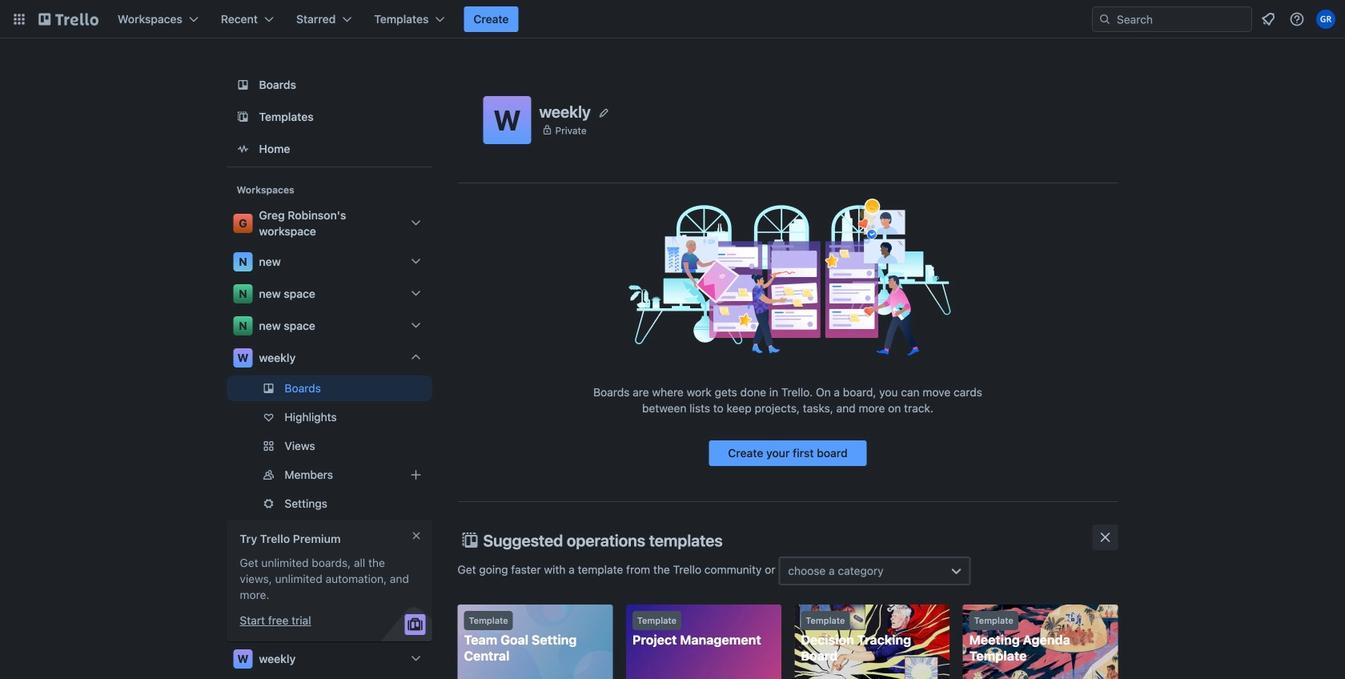 Task type: vqa. For each thing, say whether or not it's contained in the screenshot.
"Add board" icon
no



Task type: locate. For each thing, give the bounding box(es) containing it.
primary element
[[0, 0, 1346, 38]]

greg robinson (gregrobinson96) image
[[1317, 10, 1336, 29]]

back to home image
[[38, 6, 99, 32]]

template board image
[[234, 107, 253, 127]]

home image
[[234, 139, 253, 159]]



Task type: describe. For each thing, give the bounding box(es) containing it.
Search field
[[1093, 6, 1253, 32]]

0 notifications image
[[1259, 10, 1279, 29]]

workspace create first board section image
[[624, 196, 953, 356]]

add image
[[407, 465, 426, 485]]

open information menu image
[[1290, 11, 1306, 27]]

search image
[[1099, 13, 1112, 26]]

board image
[[234, 75, 253, 95]]



